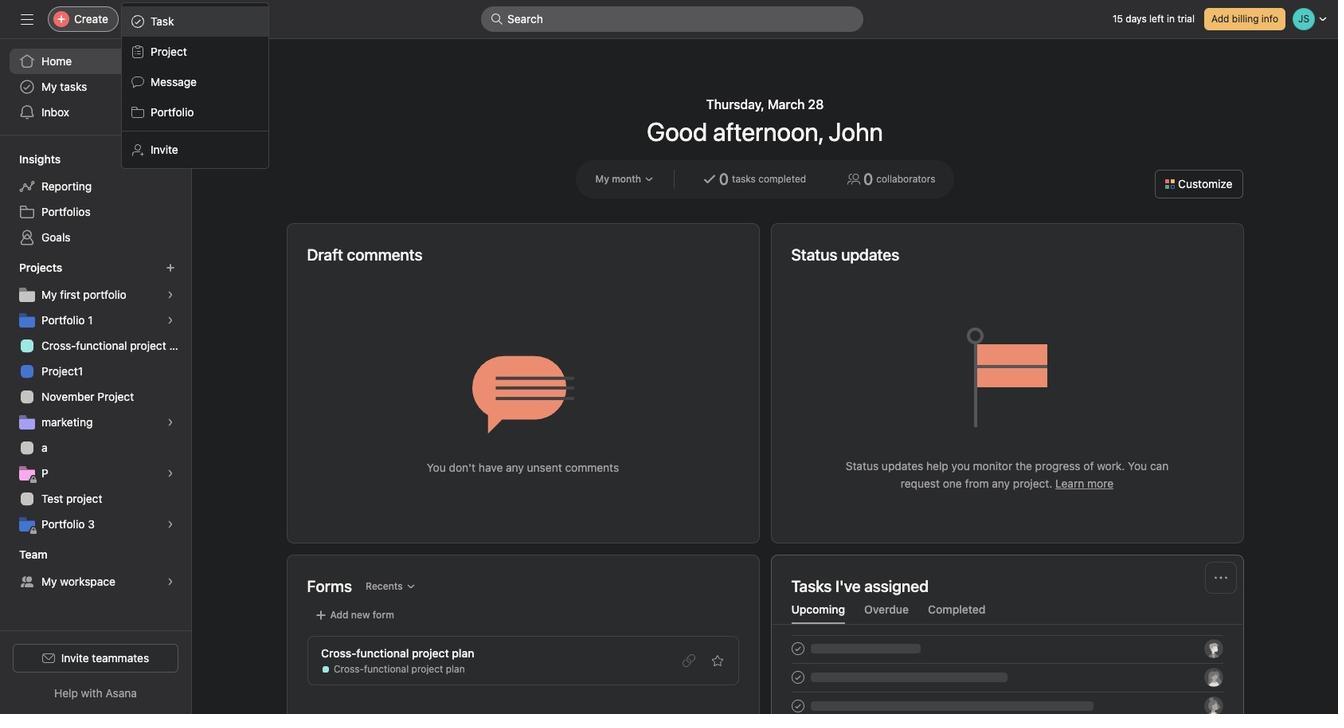 Task type: locate. For each thing, give the bounding box(es) containing it.
prominent image
[[491, 13, 504, 26]]

see details, portfolio 3 image
[[166, 520, 175, 529]]

global element
[[0, 39, 191, 135]]

see details, my first portfolio image
[[166, 290, 175, 300]]

see details, portfolio 1 image
[[166, 316, 175, 325]]

list box
[[481, 6, 864, 32]]

see details, marketing image
[[166, 418, 175, 427]]

menu item
[[122, 6, 269, 37]]

see details, p image
[[166, 469, 175, 478]]

new project or portfolio image
[[166, 263, 175, 273]]

copy form link image
[[683, 654, 695, 667]]



Task type: vqa. For each thing, say whether or not it's contained in the screenshot.
My
no



Task type: describe. For each thing, give the bounding box(es) containing it.
insights element
[[0, 145, 191, 253]]

hide sidebar image
[[21, 13, 33, 26]]

projects element
[[0, 253, 191, 540]]

see details, my workspace image
[[166, 577, 175, 587]]

add to favorites image
[[711, 654, 724, 667]]

teams element
[[0, 540, 191, 598]]



